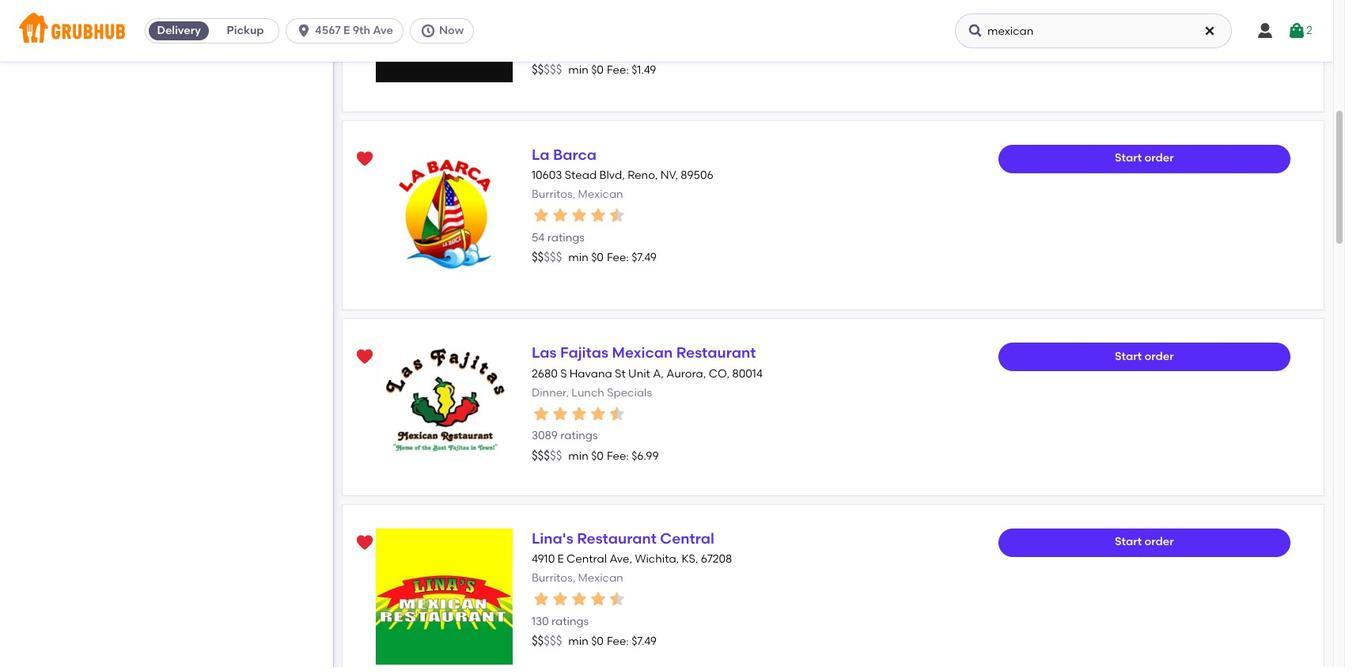 Task type: locate. For each thing, give the bounding box(es) containing it.
3 start order from the top
[[1115, 535, 1174, 549]]

0 horizontal spatial e
[[343, 24, 350, 37]]

4 $0 from the top
[[591, 634, 604, 648]]

saved restaurant image for la barca
[[355, 149, 374, 168]]

ratings right 3089
[[560, 429, 598, 443]]

$6.99
[[632, 449, 659, 463]]

1 vertical spatial saved restaurant image
[[355, 348, 374, 367]]

min
[[568, 63, 588, 77], [568, 251, 588, 264], [568, 449, 588, 463], [568, 634, 588, 648]]

svg image
[[1256, 21, 1275, 40], [1203, 25, 1216, 37]]

$$$
[[532, 448, 550, 463]]

1 horizontal spatial e
[[557, 552, 564, 565]]

1 horizontal spatial restaurant
[[676, 344, 756, 362]]

svg image
[[1287, 21, 1306, 40], [296, 23, 312, 39], [420, 23, 436, 39], [968, 23, 983, 39]]

1 start from the top
[[1115, 151, 1142, 165]]

burritos,
[[532, 187, 575, 201], [532, 571, 575, 585]]

$0
[[591, 63, 604, 77], [591, 251, 604, 264], [591, 449, 604, 463], [591, 634, 604, 648]]

2 vertical spatial start
[[1115, 535, 1142, 549]]

1 start order from the top
[[1115, 151, 1174, 165]]

3089
[[532, 429, 558, 443]]

min down '54 ratings'
[[568, 251, 588, 264]]

3 saved restaurant button from the top
[[351, 528, 379, 557]]

star icon image
[[532, 206, 551, 225], [551, 206, 570, 225], [570, 206, 589, 225], [589, 206, 608, 225], [608, 206, 627, 225], [608, 206, 627, 225], [532, 404, 551, 423], [551, 404, 570, 423], [570, 404, 589, 423], [589, 404, 608, 423], [608, 404, 627, 423], [608, 404, 627, 423], [532, 590, 551, 609], [551, 590, 570, 609], [570, 590, 589, 609], [589, 590, 608, 609], [608, 590, 627, 609], [608, 590, 627, 609]]

2 vertical spatial mexican
[[578, 571, 623, 585]]

3 min from the top
[[568, 449, 588, 463]]

central left the ave,
[[567, 552, 607, 565]]

blvd,
[[599, 168, 625, 182]]

e right 4910
[[557, 552, 564, 565]]

mexican down the ave,
[[578, 571, 623, 585]]

svg image inside 2 button
[[1287, 21, 1306, 40]]

saved restaurant button
[[351, 144, 379, 173], [351, 343, 379, 371], [351, 528, 379, 557]]

1 min $0 fee: $7.49 from the top
[[568, 251, 657, 264]]

delivery button
[[146, 18, 212, 44]]

pickup button
[[212, 18, 279, 44]]

nv,
[[660, 168, 678, 182]]

$$$$$ down 3089
[[532, 448, 562, 463]]

restaurant up 'co,'
[[676, 344, 756, 362]]

2 vertical spatial ratings
[[551, 614, 589, 628]]

burritos, down 4910
[[532, 571, 575, 585]]

54 ratings
[[532, 231, 585, 244]]

0 vertical spatial order
[[1145, 151, 1174, 165]]

min $0 fee: $7.49 down '54 ratings'
[[568, 251, 657, 264]]

burritos, down 10603
[[532, 187, 575, 201]]

la barca link
[[532, 145, 597, 163]]

1 vertical spatial order
[[1145, 350, 1174, 363]]

2 start order from the top
[[1115, 350, 1174, 363]]

3 $$$$$ from the top
[[532, 448, 562, 463]]

2 saved restaurant button from the top
[[351, 343, 379, 371]]

now button
[[410, 18, 480, 44]]

3 $0 from the top
[[591, 449, 604, 463]]

2 vertical spatial saved restaurant button
[[351, 528, 379, 557]]

$$ left min $0 fee: $1.49 at the left top
[[532, 63, 544, 77]]

svg image inside 4567 e 9th ave button
[[296, 23, 312, 39]]

4567 e 9th ave
[[315, 24, 393, 37]]

1 vertical spatial $$
[[532, 250, 544, 264]]

order for las fajitas mexican restaurant
[[1145, 350, 1174, 363]]

67208
[[701, 552, 732, 565]]

las fajitas mexican restaurant logo image
[[376, 343, 513, 455]]

kochi cafe logo image
[[376, 0, 513, 82]]

saved restaurant image for las fajitas mexican restaurant
[[355, 348, 374, 367]]

min for barca
[[568, 251, 588, 264]]

1 vertical spatial burritos,
[[532, 571, 575, 585]]

min $0 fee: $7.49 down 130 ratings
[[568, 634, 657, 648]]

2 vertical spatial start order button
[[998, 528, 1290, 557]]

$$$$$ left min $0 fee: $1.49 at the left top
[[532, 63, 562, 77]]

min down 130 ratings
[[568, 634, 588, 648]]

restaurant inside "las fajitas mexican restaurant 2680 s havana st unit a, aurora, co, 80014 dinner, lunch specials"
[[676, 344, 756, 362]]

$$$$$ down 54
[[532, 250, 562, 264]]

start order button for las fajitas mexican restaurant
[[998, 343, 1290, 371]]

3 $$ from the top
[[532, 634, 544, 648]]

1 vertical spatial mexican
[[612, 344, 673, 362]]

1 $7.49 from the top
[[632, 251, 657, 264]]

2 min from the top
[[568, 251, 588, 264]]

0 vertical spatial saved restaurant button
[[351, 144, 379, 173]]

start
[[1115, 151, 1142, 165], [1115, 350, 1142, 363], [1115, 535, 1142, 549]]

4567 e 9th ave button
[[286, 18, 410, 44]]

mexican inside lina's restaurant central 4910 e central ave, wichita, ks, 67208 burritos, mexican
[[578, 571, 623, 585]]

2 $7.49 from the top
[[632, 634, 657, 648]]

central up the ks,
[[660, 529, 714, 547]]

0 horizontal spatial svg image
[[1203, 25, 1216, 37]]

2 start order button from the top
[[998, 343, 1290, 371]]

2 order from the top
[[1145, 350, 1174, 363]]

1 start order button from the top
[[998, 144, 1290, 173]]

9th
[[353, 24, 370, 37]]

4 fee: from the top
[[607, 634, 629, 648]]

3 order from the top
[[1145, 535, 1174, 549]]

0 vertical spatial saved restaurant image
[[355, 149, 374, 168]]

$$$$$ for la
[[532, 250, 562, 264]]

ratings right 54
[[547, 231, 585, 244]]

0 horizontal spatial central
[[567, 552, 607, 565]]

order
[[1145, 151, 1174, 165], [1145, 350, 1174, 363], [1145, 535, 1174, 549]]

barca
[[553, 145, 597, 163]]

2 burritos, from the top
[[532, 571, 575, 585]]

reno,
[[628, 168, 658, 182]]

1 vertical spatial start
[[1115, 350, 1142, 363]]

ratings for restaurant
[[551, 614, 589, 628]]

ratings for barca
[[547, 231, 585, 244]]

3 saved restaurant image from the top
[[355, 533, 374, 552]]

central
[[660, 529, 714, 547], [567, 552, 607, 565]]

$$$$$ down 130
[[532, 634, 562, 648]]

lina's restaurant central logo image
[[376, 528, 513, 665]]

min for restaurant
[[568, 634, 588, 648]]

mexican inside "las fajitas mexican restaurant 2680 s havana st unit a, aurora, co, 80014 dinner, lunch specials"
[[612, 344, 673, 362]]

0 horizontal spatial restaurant
[[577, 529, 657, 547]]

1 vertical spatial min $0 fee: $7.49
[[568, 634, 657, 648]]

4 $$$$$ from the top
[[532, 634, 562, 648]]

0 vertical spatial start
[[1115, 151, 1142, 165]]

2 min $0 fee: $7.49 from the top
[[568, 634, 657, 648]]

2 fee: from the top
[[607, 251, 629, 264]]

Search for food, convenience, alcohol... search field
[[955, 13, 1232, 48]]

2
[[1306, 24, 1313, 37]]

0 vertical spatial restaurant
[[676, 344, 756, 362]]

1 vertical spatial start order
[[1115, 350, 1174, 363]]

lunch
[[572, 386, 604, 399]]

ave,
[[610, 552, 632, 565]]

fee: for barca
[[607, 251, 629, 264]]

burritos, inside la barca 10603 stead blvd, reno, nv, 89506 burritos, mexican
[[532, 187, 575, 201]]

$$ for la barca
[[532, 250, 544, 264]]

restaurant up the ave,
[[577, 529, 657, 547]]

2 vertical spatial saved restaurant image
[[355, 533, 374, 552]]

3089 ratings
[[532, 429, 598, 443]]

0 vertical spatial burritos,
[[532, 187, 575, 201]]

mexican
[[578, 187, 623, 201], [612, 344, 673, 362], [578, 571, 623, 585]]

$$$$$ for lina's
[[532, 634, 562, 648]]

mexican inside la barca 10603 stead blvd, reno, nv, 89506 burritos, mexican
[[578, 187, 623, 201]]

saved restaurant button for las
[[351, 343, 379, 371]]

min down 3089 ratings
[[568, 449, 588, 463]]

svg image inside "now" button
[[420, 23, 436, 39]]

1 vertical spatial start order button
[[998, 343, 1290, 371]]

e inside button
[[343, 24, 350, 37]]

2 start from the top
[[1115, 350, 1142, 363]]

mexican down blvd,
[[578, 187, 623, 201]]

e
[[343, 24, 350, 37], [557, 552, 564, 565]]

0 vertical spatial e
[[343, 24, 350, 37]]

2 $$ from the top
[[532, 250, 544, 264]]

start order button
[[998, 144, 1290, 173], [998, 343, 1290, 371], [998, 528, 1290, 557]]

main navigation navigation
[[0, 0, 1333, 62]]

1 vertical spatial saved restaurant button
[[351, 343, 379, 371]]

mexican up unit
[[612, 344, 673, 362]]

0 vertical spatial mexican
[[578, 187, 623, 201]]

$$
[[532, 63, 544, 77], [532, 250, 544, 264], [532, 634, 544, 648]]

start order
[[1115, 151, 1174, 165], [1115, 350, 1174, 363], [1115, 535, 1174, 549]]

ratings
[[547, 231, 585, 244], [560, 429, 598, 443], [551, 614, 589, 628]]

0 vertical spatial ratings
[[547, 231, 585, 244]]

3 fee: from the top
[[607, 449, 629, 463]]

1 burritos, from the top
[[532, 187, 575, 201]]

4567
[[315, 24, 341, 37]]

min $0 fee: $7.49 for barca
[[568, 251, 657, 264]]

start order button for lina's restaurant central
[[998, 528, 1290, 557]]

la barca logo image
[[376, 144, 513, 281]]

ks,
[[682, 552, 698, 565]]

3 start from the top
[[1115, 535, 1142, 549]]

2 $$$$$ from the top
[[532, 250, 562, 264]]

1 saved restaurant button from the top
[[351, 144, 379, 173]]

$7.49
[[632, 251, 657, 264], [632, 634, 657, 648]]

0 vertical spatial $$
[[532, 63, 544, 77]]

svg image for 2
[[1287, 21, 1306, 40]]

svg image for now
[[420, 23, 436, 39]]

$1.49
[[632, 63, 656, 77]]

restaurant
[[676, 344, 756, 362], [577, 529, 657, 547]]

0 vertical spatial start order
[[1115, 151, 1174, 165]]

min left $1.49
[[568, 63, 588, 77]]

1 $$$$$ from the top
[[532, 63, 562, 77]]

2 vertical spatial start order
[[1115, 535, 1174, 549]]

1 vertical spatial restaurant
[[577, 529, 657, 547]]

1 horizontal spatial central
[[660, 529, 714, 547]]

4910
[[532, 552, 555, 565]]

start order for lina's restaurant central
[[1115, 535, 1174, 549]]

2 vertical spatial order
[[1145, 535, 1174, 549]]

3 start order button from the top
[[998, 528, 1290, 557]]

start for lina's restaurant central
[[1115, 535, 1142, 549]]

1 $$ from the top
[[532, 63, 544, 77]]

$0 for barca
[[591, 251, 604, 264]]

$$ down 54
[[532, 250, 544, 264]]

0 vertical spatial start order button
[[998, 144, 1290, 173]]

0 vertical spatial min $0 fee: $7.49
[[568, 251, 657, 264]]

e left 9th
[[343, 24, 350, 37]]

2 $0 from the top
[[591, 251, 604, 264]]

fee:
[[607, 63, 629, 77], [607, 251, 629, 264], [607, 449, 629, 463], [607, 634, 629, 648]]

1 vertical spatial e
[[557, 552, 564, 565]]

$$$$$
[[532, 63, 562, 77], [532, 250, 562, 264], [532, 448, 562, 463], [532, 634, 562, 648]]

2 vertical spatial $$
[[532, 634, 544, 648]]

1 order from the top
[[1145, 151, 1174, 165]]

dinner,
[[532, 386, 569, 399]]

ratings right 130
[[551, 614, 589, 628]]

saved restaurant image
[[355, 149, 374, 168], [355, 348, 374, 367], [355, 533, 374, 552]]

1 vertical spatial ratings
[[560, 429, 598, 443]]

2 saved restaurant image from the top
[[355, 348, 374, 367]]

0 vertical spatial $7.49
[[632, 251, 657, 264]]

1 saved restaurant image from the top
[[355, 149, 374, 168]]

4 min from the top
[[568, 634, 588, 648]]

1 vertical spatial $7.49
[[632, 634, 657, 648]]

$$ down 130
[[532, 634, 544, 648]]

min $0 fee: $7.49
[[568, 251, 657, 264], [568, 634, 657, 648]]



Task type: vqa. For each thing, say whether or not it's contained in the screenshot.
third Start order from the bottom
yes



Task type: describe. For each thing, give the bounding box(es) containing it.
restaurant inside lina's restaurant central 4910 e central ave, wichita, ks, 67208 burritos, mexican
[[577, 529, 657, 547]]

lina's restaurant central link
[[532, 529, 714, 547]]

pickup
[[227, 24, 264, 37]]

st
[[615, 367, 626, 380]]

co,
[[709, 367, 730, 380]]

fee: for fajitas
[[607, 449, 629, 463]]

a,
[[653, 367, 664, 380]]

54
[[532, 231, 545, 244]]

1 min from the top
[[568, 63, 588, 77]]

min $0 fee: $7.49 for restaurant
[[568, 634, 657, 648]]

saved restaurant image for lina's restaurant central
[[355, 533, 374, 552]]

start for la barca
[[1115, 151, 1142, 165]]

havana
[[570, 367, 612, 380]]

1 fee: from the top
[[607, 63, 629, 77]]

saved restaurant button for lina's
[[351, 528, 379, 557]]

1 vertical spatial central
[[567, 552, 607, 565]]

min $0 fee: $1.49
[[568, 63, 656, 77]]

130 ratings
[[532, 614, 589, 628]]

wichita,
[[635, 552, 679, 565]]

las
[[532, 344, 557, 362]]

$$ for lina's restaurant central
[[532, 634, 544, 648]]

order for lina's restaurant central
[[1145, 535, 1174, 549]]

80014
[[732, 367, 763, 380]]

89506
[[681, 168, 713, 182]]

lina's restaurant central 4910 e central ave, wichita, ks, 67208 burritos, mexican
[[532, 529, 732, 585]]

1 $0 from the top
[[591, 63, 604, 77]]

start order button for la barca
[[998, 144, 1290, 173]]

fajitas
[[560, 344, 608, 362]]

ave
[[373, 24, 393, 37]]

start order for la barca
[[1115, 151, 1174, 165]]

ratings for fajitas
[[560, 429, 598, 443]]

min for fajitas
[[568, 449, 588, 463]]

stead
[[565, 168, 597, 182]]

unit
[[628, 367, 650, 380]]

specials
[[607, 386, 652, 399]]

la
[[532, 145, 549, 163]]

start for las fajitas mexican restaurant
[[1115, 350, 1142, 363]]

las fajitas mexican restaurant 2680 s havana st unit a, aurora, co, 80014 dinner, lunch specials
[[532, 344, 763, 399]]

delivery
[[157, 24, 201, 37]]

0 vertical spatial central
[[660, 529, 714, 547]]

e inside lina's restaurant central 4910 e central ave, wichita, ks, 67208 burritos, mexican
[[557, 552, 564, 565]]

2680
[[532, 367, 558, 380]]

10603
[[532, 168, 562, 182]]

order for la barca
[[1145, 151, 1174, 165]]

svg image for 4567 e 9th ave
[[296, 23, 312, 39]]

saved restaurant button for la
[[351, 144, 379, 173]]

130
[[532, 614, 549, 628]]

min $0 fee: $6.99
[[568, 449, 659, 463]]

now
[[439, 24, 464, 37]]

la barca 10603 stead blvd, reno, nv, 89506 burritos, mexican
[[532, 145, 713, 201]]

2 button
[[1287, 17, 1313, 45]]

burritos, inside lina's restaurant central 4910 e central ave, wichita, ks, 67208 burritos, mexican
[[532, 571, 575, 585]]

s
[[560, 367, 567, 380]]

las fajitas mexican restaurant link
[[532, 344, 756, 362]]

aurora,
[[666, 367, 706, 380]]

1 horizontal spatial svg image
[[1256, 21, 1275, 40]]

$7.49 for barca
[[632, 251, 657, 264]]

fee: for restaurant
[[607, 634, 629, 648]]

lina's
[[532, 529, 573, 547]]

$0 for fajitas
[[591, 449, 604, 463]]

start order for las fajitas mexican restaurant
[[1115, 350, 1174, 363]]

$7.49 for restaurant
[[632, 634, 657, 648]]

$0 for restaurant
[[591, 634, 604, 648]]

$$$$$ for las
[[532, 448, 562, 463]]



